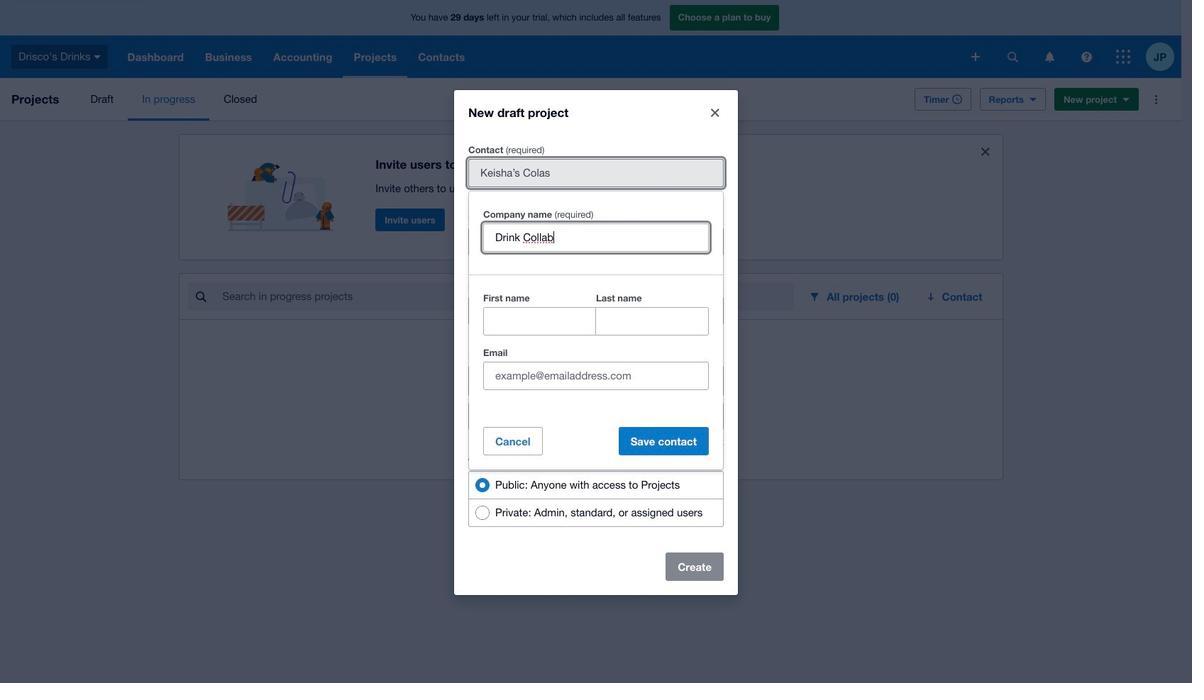 Task type: describe. For each thing, give the bounding box(es) containing it.
Search in progress projects search field
[[221, 283, 794, 310]]

2 horizontal spatial svg image
[[1116, 50, 1130, 64]]

2 horizontal spatial svg image
[[1081, 51, 1092, 62]]

1 horizontal spatial svg image
[[1007, 51, 1018, 62]]

0 horizontal spatial svg image
[[972, 53, 980, 61]]

invite users to projects image
[[227, 146, 341, 231]]

Pick a date field
[[502, 297, 723, 324]]



Task type: locate. For each thing, give the bounding box(es) containing it.
banner
[[0, 0, 1182, 78]]

group
[[469, 191, 723, 469], [483, 289, 709, 335], [468, 471, 724, 527]]

None field
[[469, 159, 723, 186], [469, 228, 723, 255], [469, 159, 723, 186], [469, 228, 723, 255]]

svg image
[[1007, 51, 1018, 62], [1081, 51, 1092, 62], [972, 53, 980, 61]]

1 horizontal spatial svg image
[[1045, 51, 1054, 62]]

e.g. 10,000.00 field
[[469, 403, 723, 430]]

0 horizontal spatial svg image
[[94, 55, 101, 59]]

None text field
[[484, 308, 595, 335], [596, 308, 708, 335], [484, 308, 595, 335], [596, 308, 708, 335]]

None text field
[[484, 224, 708, 251]]

example@emailaddress.com email field
[[484, 362, 708, 389]]

dialog
[[454, 90, 738, 595]]

svg image
[[1116, 50, 1130, 64], [1045, 51, 1054, 62], [94, 55, 101, 59]]



Task type: vqa. For each thing, say whether or not it's contained in the screenshot.
dialog
yes



